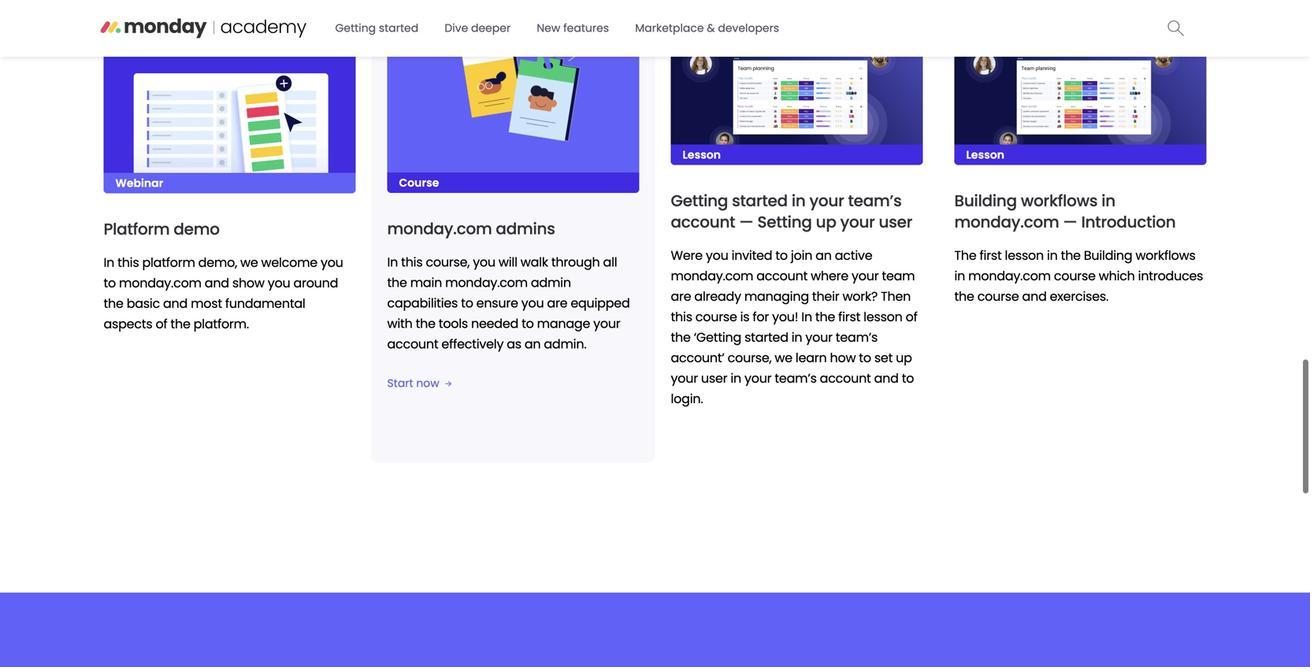 Task type: describe. For each thing, give the bounding box(es) containing it.
the left platform.
[[170, 315, 190, 333]]

up inside were you invited to join an active monday.com account where your team are already managing their work? then this course is for you! in the first lesson of the 'getting started in your team's account' course, we learn how to set up your user in your team's account and to login.
[[896, 349, 912, 367]]

managing
[[744, 288, 809, 305]]

in this course, you will walk through all the main monday.com admin capabilities to ensure you are equipped with the tools needed to manage your account effectively as an admin.
[[387, 253, 630, 353]]

admin
[[531, 274, 571, 291]]

join
[[791, 247, 812, 264]]

an inside in this course, you will walk through all the main monday.com admin capabilities to ensure you are equipped with the tools needed to manage your account effectively as an admin.
[[525, 335, 541, 353]]

you up around
[[321, 254, 343, 272]]

first inside the first lesson in the building workflows in monday.com course which introduces the course and exercises.
[[980, 247, 1002, 264]]

up inside getting started in your team's account — setting up your user
[[816, 211, 836, 233]]

building workflows in monday.com — introduction
[[954, 190, 1176, 233]]

2 vertical spatial team's
[[775, 369, 817, 387]]

start now link
[[387, 376, 452, 391]]

admin.
[[544, 335, 586, 353]]

lesson inside the first lesson in the building workflows in monday.com course which introduces the course and exercises.
[[1005, 247, 1044, 264]]

dive deeper
[[445, 20, 511, 36]]

— inside getting started in your team's account — setting up your user
[[739, 211, 754, 233]]

start now
[[387, 376, 439, 391]]

with
[[387, 315, 412, 332]]

account up managing
[[756, 267, 808, 285]]

the left main
[[387, 274, 407, 291]]

through
[[551, 253, 600, 271]]

already
[[694, 288, 741, 305]]

demo,
[[198, 254, 237, 272]]

new features
[[537, 20, 609, 36]]

course, inside were you invited to join an active monday.com account where your team are already managing their work? then this course is for you! in the first lesson of the 'getting started in your team's account' course, we learn how to set up your user in your team's account and to login.
[[728, 349, 772, 367]]

the up aspects
[[104, 295, 123, 313]]

for
[[753, 308, 769, 326]]

in for monday.com admins
[[387, 253, 398, 271]]

monday.com inside the building workflows in monday.com — introduction
[[954, 211, 1059, 233]]

marketplace & developers
[[635, 20, 779, 36]]

work?
[[842, 288, 878, 305]]

in down the
[[954, 267, 965, 285]]

basic
[[127, 295, 160, 313]]

marketplace & developers link
[[626, 14, 789, 42]]

platform
[[104, 218, 170, 240]]

this inside were you invited to join an active monday.com account where your team are already managing their work? then this course is for you! in the first lesson of the 'getting started in your team's account' course, we learn how to set up your user in your team's account and to login.
[[671, 308, 692, 326]]

their
[[812, 288, 839, 305]]

user inside were you invited to join an active monday.com account where your team are already managing their work? then this course is for you! in the first lesson of the 'getting started in your team's account' course, we learn how to set up your user in your team's account and to login.
[[701, 369, 727, 387]]

needed
[[471, 315, 518, 332]]

monday.com inside the first lesson in the building workflows in monday.com course which introduces the course and exercises.
[[968, 267, 1051, 285]]

will
[[499, 253, 517, 271]]

ensure
[[476, 294, 518, 312]]

as
[[507, 335, 521, 353]]

lesson for getting
[[683, 147, 721, 163]]

'getting
[[694, 329, 741, 346]]

invited
[[732, 247, 772, 264]]

admins
[[496, 218, 555, 240]]

workflows inside the first lesson in the building workflows in monday.com course which introduces the course and exercises.
[[1136, 247, 1196, 264]]

the down the
[[954, 287, 974, 305]]

setting
[[757, 211, 812, 233]]

start
[[387, 376, 413, 391]]

monday.com down course
[[387, 218, 492, 240]]

your up learn
[[805, 329, 833, 346]]

new features link
[[527, 14, 618, 42]]

in inside were you invited to join an active monday.com account where your team are already managing their work? then this course is for you! in the first lesson of the 'getting started in your team's account' course, we learn how to set up your user in your team's account and to login.
[[801, 308, 812, 326]]

manage
[[537, 315, 590, 332]]

where
[[811, 267, 848, 285]]

monday.com inside in this platform demo, we welcome you to monday.com and show you around the basic and most fundamental aspects of the platform.
[[119, 274, 202, 292]]

team
[[882, 267, 915, 285]]

webinar
[[115, 176, 163, 191]]

you down admin
[[521, 294, 544, 312]]

fundamental
[[225, 295, 305, 313]]

in inside getting started in your team's account — setting up your user
[[792, 190, 806, 212]]

and left "most"
[[163, 295, 188, 313]]

effectively
[[442, 335, 504, 353]]

your up 'active'
[[840, 211, 875, 233]]

getting for getting started in your team's account — setting up your user
[[671, 190, 728, 212]]

building inside the building workflows in monday.com — introduction
[[954, 190, 1017, 212]]

2 horizontal spatial course
[[1054, 267, 1096, 285]]

course inside were you invited to join an active monday.com account where your team are already managing their work? then this course is for you! in the first lesson of the 'getting started in your team's account' course, we learn how to set up your user in your team's account and to login.
[[695, 308, 737, 326]]

your inside in this course, you will walk through all the main monday.com admin capabilities to ensure you are equipped with the tools needed to manage your account effectively as an admin.
[[593, 315, 620, 332]]

exercises.
[[1050, 287, 1108, 305]]

set
[[874, 349, 893, 367]]

how
[[830, 349, 856, 367]]

marketplace
[[635, 20, 704, 36]]

features
[[563, 20, 609, 36]]

you inside were you invited to join an active monday.com account where your team are already managing their work? then this course is for you! in the first lesson of the 'getting started in your team's account' course, we learn how to set up your user in your team's account and to login.
[[706, 247, 728, 264]]

started for getting started
[[379, 20, 418, 36]]

were
[[671, 247, 703, 264]]

which
[[1099, 267, 1135, 285]]

this for monday.com
[[401, 253, 423, 271]]

capabilities
[[387, 294, 458, 312]]

of inside were you invited to join an active monday.com account where your team are already managing their work? then this course is for you! in the first lesson of the 'getting started in your team's account' course, we learn how to set up your user in your team's account and to login.
[[906, 308, 917, 326]]

then
[[881, 288, 911, 305]]

login.
[[671, 390, 703, 408]]

you left will
[[473, 253, 495, 271]]

is
[[740, 308, 750, 326]]

to inside in this platform demo, we welcome you to monday.com and show you around the basic and most fundamental aspects of the platform.
[[104, 274, 116, 292]]

account inside in this course, you will walk through all the main monday.com admin capabilities to ensure you are equipped with the tools needed to manage your account effectively as an admin.
[[387, 335, 438, 353]]

your up login.
[[671, 369, 698, 387]]

are inside were you invited to join an active monday.com account where your team are already managing their work? then this course is for you! in the first lesson of the 'getting started in your team's account' course, we learn how to set up your user in your team's account and to login.
[[671, 288, 691, 305]]

getting for getting started
[[335, 20, 376, 36]]



Task type: locate. For each thing, give the bounding box(es) containing it.
of inside in this platform demo, we welcome you to monday.com and show you around the basic and most fundamental aspects of the platform.
[[156, 315, 167, 333]]

this inside in this course, you will walk through all the main monday.com admin capabilities to ensure you are equipped with the tools needed to manage your account effectively as an admin.
[[401, 253, 423, 271]]

started for getting started in your team's account — setting up your user
[[732, 190, 788, 212]]

the up exercises.
[[1061, 247, 1081, 264]]

lesson
[[1005, 247, 1044, 264], [864, 308, 902, 326]]

account down how
[[820, 369, 871, 387]]

1 horizontal spatial of
[[906, 308, 917, 326]]

of down basic
[[156, 315, 167, 333]]

started inside getting started in your team's account — setting up your user
[[732, 190, 788, 212]]

up right setting
[[816, 211, 836, 233]]

1 horizontal spatial first
[[980, 247, 1002, 264]]

—
[[1063, 211, 1077, 233], [739, 211, 754, 233]]

the down their
[[815, 308, 835, 326]]

1 horizontal spatial this
[[401, 253, 423, 271]]

0 horizontal spatial workflows
[[1021, 190, 1098, 212]]

0 horizontal spatial user
[[701, 369, 727, 387]]

all
[[603, 253, 617, 271]]

this for platform
[[117, 254, 139, 272]]

1 horizontal spatial in
[[387, 253, 398, 271]]

dive deeper link
[[435, 14, 520, 42]]

getting started in your team's account — setting up your user
[[671, 190, 912, 233]]

welcome
[[261, 254, 317, 272]]

0 vertical spatial workflows
[[1021, 190, 1098, 212]]

1 horizontal spatial up
[[896, 349, 912, 367]]

1 horizontal spatial workflows
[[1136, 247, 1196, 264]]

1 horizontal spatial course,
[[728, 349, 772, 367]]

we inside in this platform demo, we welcome you to monday.com and show you around the basic and most fundamental aspects of the platform.
[[240, 254, 258, 272]]

&
[[707, 20, 715, 36]]

started up invited
[[732, 190, 788, 212]]

monday.com down the
[[968, 267, 1051, 285]]

account'
[[671, 349, 725, 367]]

building up the
[[954, 190, 1017, 212]]

0 vertical spatial started
[[379, 20, 418, 36]]

introduction
[[1081, 211, 1176, 233]]

1 vertical spatial an
[[525, 335, 541, 353]]

monday.com
[[954, 211, 1059, 233], [387, 218, 492, 240], [968, 267, 1051, 285], [671, 267, 753, 285], [445, 274, 528, 291], [119, 274, 202, 292]]

course, up main
[[426, 253, 470, 271]]

dive
[[445, 20, 468, 36]]

we inside were you invited to join an active monday.com account where your team are already managing their work? then this course is for you! in the first lesson of the 'getting started in your team's account' course, we learn how to set up your user in your team's account and to login.
[[775, 349, 792, 367]]

main
[[410, 274, 442, 291]]

user down account' at bottom right
[[701, 369, 727, 387]]

2 vertical spatial course
[[695, 308, 737, 326]]

lesson right the
[[1005, 247, 1044, 264]]

1 horizontal spatial lesson
[[966, 147, 1004, 163]]

1 vertical spatial lesson
[[864, 308, 902, 326]]

in right you! on the top right
[[801, 308, 812, 326]]

in up 'capabilities'
[[387, 253, 398, 271]]

first down work?
[[838, 308, 860, 326]]

in inside in this platform demo, we welcome you to monday.com and show you around the basic and most fundamental aspects of the platform.
[[104, 254, 114, 272]]

0 horizontal spatial lesson
[[683, 147, 721, 163]]

demo
[[174, 218, 220, 240]]

this down platform
[[117, 254, 139, 272]]

were you invited to join an active monday.com account where your team are already managing their work? then this course is for you! in the first lesson of the 'getting started in your team's account' course, we learn how to set up your user in your team's account and to login.
[[671, 247, 917, 408]]

workflows
[[1021, 190, 1098, 212], [1136, 247, 1196, 264]]

0 vertical spatial team's
[[848, 190, 902, 212]]

are
[[671, 288, 691, 305], [547, 294, 567, 312]]

in down 'getting
[[731, 369, 741, 387]]

an
[[816, 247, 832, 264], [525, 335, 541, 353]]

this up account' at bottom right
[[671, 308, 692, 326]]

0 horizontal spatial in
[[104, 254, 114, 272]]

1 vertical spatial up
[[896, 349, 912, 367]]

your up work?
[[852, 267, 879, 285]]

in inside the building workflows in monday.com — introduction
[[1102, 190, 1115, 212]]

and down set
[[874, 369, 899, 387]]

in
[[1102, 190, 1115, 212], [792, 190, 806, 212], [1047, 247, 1058, 264], [954, 267, 965, 285], [792, 329, 802, 346], [731, 369, 741, 387]]

0 vertical spatial course,
[[426, 253, 470, 271]]

lesson
[[966, 147, 1004, 163], [683, 147, 721, 163]]

course
[[1054, 267, 1096, 285], [977, 287, 1019, 305], [695, 308, 737, 326]]

team's up how
[[836, 329, 878, 346]]

0 horizontal spatial course
[[695, 308, 737, 326]]

course
[[399, 175, 439, 190]]

monday.com up already
[[671, 267, 753, 285]]

2 horizontal spatial in
[[801, 308, 812, 326]]

0 vertical spatial lesson
[[1005, 247, 1044, 264]]

0 horizontal spatial course,
[[426, 253, 470, 271]]

icon image
[[445, 381, 452, 386]]

started inside were you invited to join an active monday.com account where your team are already managing their work? then this course is for you! in the first lesson of the 'getting started in your team's account' course, we learn how to set up your user in your team's account and to login.
[[745, 329, 788, 346]]

in this platform demo, we welcome you to monday.com and show you around the basic and most fundamental aspects of the platform.
[[104, 254, 343, 333]]

1 horizontal spatial course
[[977, 287, 1019, 305]]

getting inside getting started in your team's account — setting up your user
[[671, 190, 728, 212]]

your
[[809, 190, 844, 212], [840, 211, 875, 233], [852, 267, 879, 285], [593, 315, 620, 332], [805, 329, 833, 346], [671, 369, 698, 387], [744, 369, 772, 387]]

building inside the first lesson in the building workflows in monday.com course which introduces the course and exercises.
[[1084, 247, 1132, 264]]

the
[[954, 247, 976, 264]]

user
[[879, 211, 912, 233], [701, 369, 727, 387]]

in up join
[[792, 190, 806, 212]]

course, inside in this course, you will walk through all the main monday.com admin capabilities to ensure you are equipped with the tools needed to manage your account effectively as an admin.
[[426, 253, 470, 271]]

up right set
[[896, 349, 912, 367]]

are up manage
[[547, 294, 567, 312]]

1 horizontal spatial we
[[775, 349, 792, 367]]

equipped
[[571, 294, 630, 312]]

in for platform demo
[[104, 254, 114, 272]]

1 vertical spatial workflows
[[1136, 247, 1196, 264]]

and inside the first lesson in the building workflows in monday.com course which introduces the course and exercises.
[[1022, 287, 1047, 305]]

monday.com down platform
[[119, 274, 202, 292]]

team's
[[848, 190, 902, 212], [836, 329, 878, 346], [775, 369, 817, 387]]

you
[[706, 247, 728, 264], [473, 253, 495, 271], [321, 254, 343, 272], [268, 274, 290, 292], [521, 294, 544, 312]]

1 vertical spatial user
[[701, 369, 727, 387]]

you!
[[772, 308, 798, 326]]

0 vertical spatial an
[[816, 247, 832, 264]]

team's down learn
[[775, 369, 817, 387]]

1 horizontal spatial lesson
[[1005, 247, 1044, 264]]

0 vertical spatial building
[[954, 190, 1017, 212]]

account inside getting started in your team's account — setting up your user
[[671, 211, 735, 233]]

your down equipped
[[593, 315, 620, 332]]

we left learn
[[775, 349, 792, 367]]

— up the first lesson in the building workflows in monday.com course which introduces the course and exercises.
[[1063, 211, 1077, 233]]

monday.com up the
[[954, 211, 1059, 233]]

lesson down the then
[[864, 308, 902, 326]]

in down platform
[[104, 254, 114, 272]]

1 vertical spatial building
[[1084, 247, 1132, 264]]

and down demo,
[[205, 274, 229, 292]]

the
[[1061, 247, 1081, 264], [387, 274, 407, 291], [954, 287, 974, 305], [104, 295, 123, 313], [815, 308, 835, 326], [416, 315, 435, 332], [170, 315, 190, 333], [671, 329, 691, 346]]

1 horizontal spatial user
[[879, 211, 912, 233]]

and
[[205, 274, 229, 292], [1022, 287, 1047, 305], [163, 295, 188, 313], [874, 369, 899, 387]]

0 horizontal spatial this
[[117, 254, 139, 272]]

in
[[387, 253, 398, 271], [104, 254, 114, 272], [801, 308, 812, 326]]

platform
[[142, 254, 195, 272]]

walk
[[521, 253, 548, 271]]

developers
[[718, 20, 779, 36]]

0 horizontal spatial getting
[[335, 20, 376, 36]]

building
[[954, 190, 1017, 212], [1084, 247, 1132, 264]]

0 horizontal spatial an
[[525, 335, 541, 353]]

course, down 'getting
[[728, 349, 772, 367]]

deeper
[[471, 20, 511, 36]]

1 vertical spatial course,
[[728, 349, 772, 367]]

account up were
[[671, 211, 735, 233]]

started inside getting started link
[[379, 20, 418, 36]]

of
[[906, 308, 917, 326], [156, 315, 167, 333]]

monday.com admins
[[387, 218, 555, 240]]

1 vertical spatial first
[[838, 308, 860, 326]]

— up invited
[[739, 211, 754, 233]]

this inside in this platform demo, we welcome you to monday.com and show you around the basic and most fundamental aspects of the platform.
[[117, 254, 139, 272]]

course,
[[426, 253, 470, 271], [728, 349, 772, 367]]

started
[[379, 20, 418, 36], [732, 190, 788, 212], [745, 329, 788, 346]]

active
[[835, 247, 872, 264]]

introduces
[[1138, 267, 1203, 285]]

team's up 'active'
[[848, 190, 902, 212]]

team's inside getting started in your team's account — setting up your user
[[848, 190, 902, 212]]

monday.com up ensure at the top of the page
[[445, 274, 528, 291]]

0 vertical spatial getting
[[335, 20, 376, 36]]

new
[[537, 20, 560, 36]]

first
[[980, 247, 1002, 264], [838, 308, 860, 326]]

of down the then
[[906, 308, 917, 326]]

lesson for building
[[966, 147, 1004, 163]]

show
[[232, 274, 265, 292]]

building up which
[[1084, 247, 1132, 264]]

0 horizontal spatial building
[[954, 190, 1017, 212]]

search logo image
[[1168, 20, 1184, 36]]

0 horizontal spatial first
[[838, 308, 860, 326]]

you down welcome
[[268, 274, 290, 292]]

around
[[293, 274, 338, 292]]

first inside were you invited to join an active monday.com account where your team are already managing their work? then this course is for you! in the first lesson of the 'getting started in your team's account' course, we learn how to set up your user in your team's account and to login.
[[838, 308, 860, 326]]

this up main
[[401, 253, 423, 271]]

in up which
[[1102, 190, 1115, 212]]

user up team
[[879, 211, 912, 233]]

are left already
[[671, 288, 691, 305]]

the first lesson in the building workflows in monday.com course which introduces the course and exercises.
[[954, 247, 1203, 305]]

workflows up introduces
[[1136, 247, 1196, 264]]

you right were
[[706, 247, 728, 264]]

1 horizontal spatial building
[[1084, 247, 1132, 264]]

we up show
[[240, 254, 258, 272]]

getting
[[335, 20, 376, 36], [671, 190, 728, 212]]

started left the dive
[[379, 20, 418, 36]]

— inside the building workflows in monday.com — introduction
[[1063, 211, 1077, 233]]

started down for
[[745, 329, 788, 346]]

platform.
[[193, 315, 249, 333]]

1 horizontal spatial are
[[671, 288, 691, 305]]

0 horizontal spatial of
[[156, 315, 167, 333]]

0 vertical spatial user
[[879, 211, 912, 233]]

to
[[775, 247, 788, 264], [104, 274, 116, 292], [461, 294, 473, 312], [522, 315, 534, 332], [859, 349, 871, 367], [902, 369, 914, 387]]

most
[[191, 295, 222, 313]]

workflows inside the building workflows in monday.com — introduction
[[1021, 190, 1098, 212]]

learn
[[796, 349, 827, 367]]

0 horizontal spatial are
[[547, 294, 567, 312]]

0 vertical spatial first
[[980, 247, 1002, 264]]

0 horizontal spatial —
[[739, 211, 754, 233]]

getting started
[[335, 20, 418, 36]]

monday.com inside were you invited to join an active monday.com account where your team are already managing their work? then this course is for you! in the first lesson of the 'getting started in your team's account' course, we learn how to set up your user in your team's account and to login.
[[671, 267, 753, 285]]

the up account' at bottom right
[[671, 329, 691, 346]]

lesson inside were you invited to join an active monday.com account where your team are already managing their work? then this course is for you! in the first lesson of the 'getting started in your team's account' course, we learn how to set up your user in your team's account and to login.
[[864, 308, 902, 326]]

academy logo image
[[100, 12, 322, 40]]

1 horizontal spatial getting
[[671, 190, 728, 212]]

0 vertical spatial we
[[240, 254, 258, 272]]

0 vertical spatial up
[[816, 211, 836, 233]]

2 vertical spatial started
[[745, 329, 788, 346]]

1 vertical spatial course
[[977, 287, 1019, 305]]

are inside in this course, you will walk through all the main monday.com admin capabilities to ensure you are equipped with the tools needed to manage your account effectively as an admin.
[[547, 294, 567, 312]]

1 vertical spatial started
[[732, 190, 788, 212]]

an right as
[[525, 335, 541, 353]]

tools
[[439, 315, 468, 332]]

1 vertical spatial getting
[[671, 190, 728, 212]]

workflows up the first lesson in the building workflows in monday.com course which introduces the course and exercises.
[[1021, 190, 1098, 212]]

an inside were you invited to join an active monday.com account where your team are already managing their work? then this course is for you! in the first lesson of the 'getting started in your team's account' course, we learn how to set up your user in your team's account and to login.
[[816, 247, 832, 264]]

in inside in this course, you will walk through all the main monday.com admin capabilities to ensure you are equipped with the tools needed to manage your account effectively as an admin.
[[387, 253, 398, 271]]

an up where
[[816, 247, 832, 264]]

now
[[416, 376, 439, 391]]

and left exercises.
[[1022, 287, 1047, 305]]

monday.com inside in this course, you will walk through all the main monday.com admin capabilities to ensure you are equipped with the tools needed to manage your account effectively as an admin.
[[445, 274, 528, 291]]

2 horizontal spatial this
[[671, 308, 692, 326]]

0 horizontal spatial lesson
[[864, 308, 902, 326]]

getting started link
[[326, 14, 428, 42]]

aspects
[[104, 315, 152, 333]]

0 vertical spatial course
[[1054, 267, 1096, 285]]

platform demo
[[104, 218, 220, 240]]

this
[[401, 253, 423, 271], [117, 254, 139, 272], [671, 308, 692, 326]]

1 horizontal spatial —
[[1063, 211, 1077, 233]]

0 horizontal spatial up
[[816, 211, 836, 233]]

user inside getting started in your team's account — setting up your user
[[879, 211, 912, 233]]

your down for
[[744, 369, 772, 387]]

and inside were you invited to join an active monday.com account where your team are already managing their work? then this course is for you! in the first lesson of the 'getting started in your team's account' course, we learn how to set up your user in your team's account and to login.
[[874, 369, 899, 387]]

0 horizontal spatial we
[[240, 254, 258, 272]]

account down the with
[[387, 335, 438, 353]]

the down 'capabilities'
[[416, 315, 435, 332]]

1 vertical spatial we
[[775, 349, 792, 367]]

1 vertical spatial team's
[[836, 329, 878, 346]]

1 horizontal spatial an
[[816, 247, 832, 264]]

in down the building workflows in monday.com — introduction
[[1047, 247, 1058, 264]]

first right the
[[980, 247, 1002, 264]]

in down you! on the top right
[[792, 329, 802, 346]]

your up join
[[809, 190, 844, 212]]



Task type: vqa. For each thing, say whether or not it's contained in the screenshot.
Does for Does monday.com offer plans for students?
no



